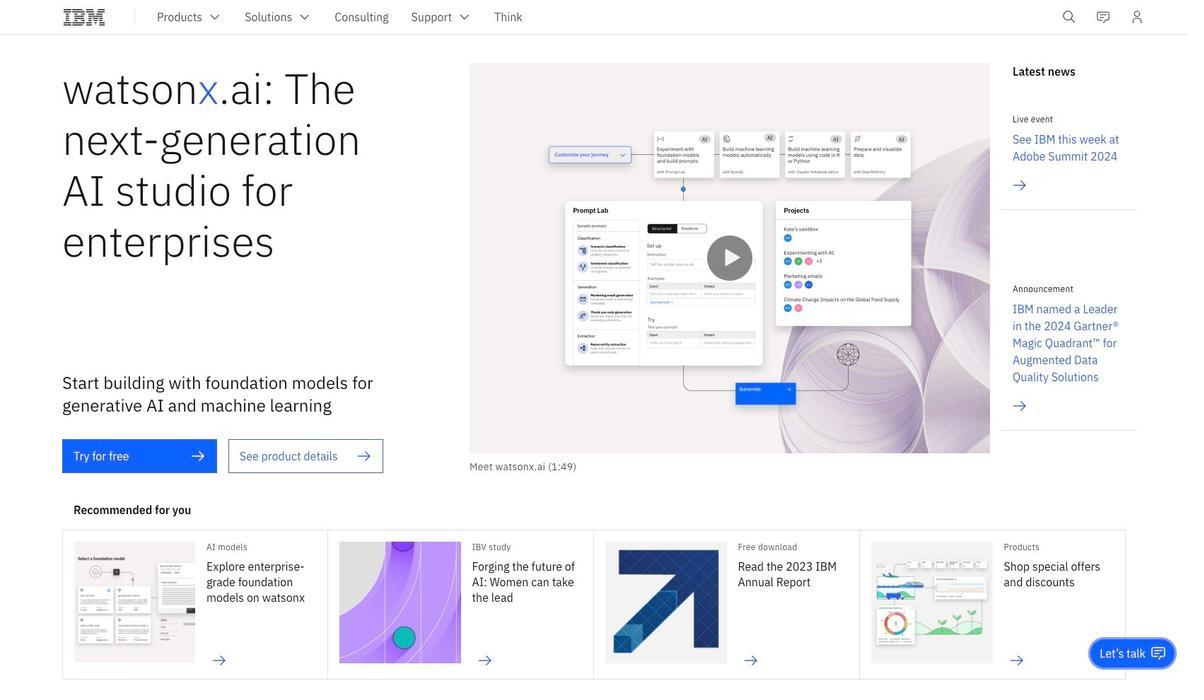 Task type: locate. For each thing, give the bounding box(es) containing it.
let's talk element
[[1100, 646, 1146, 662]]



